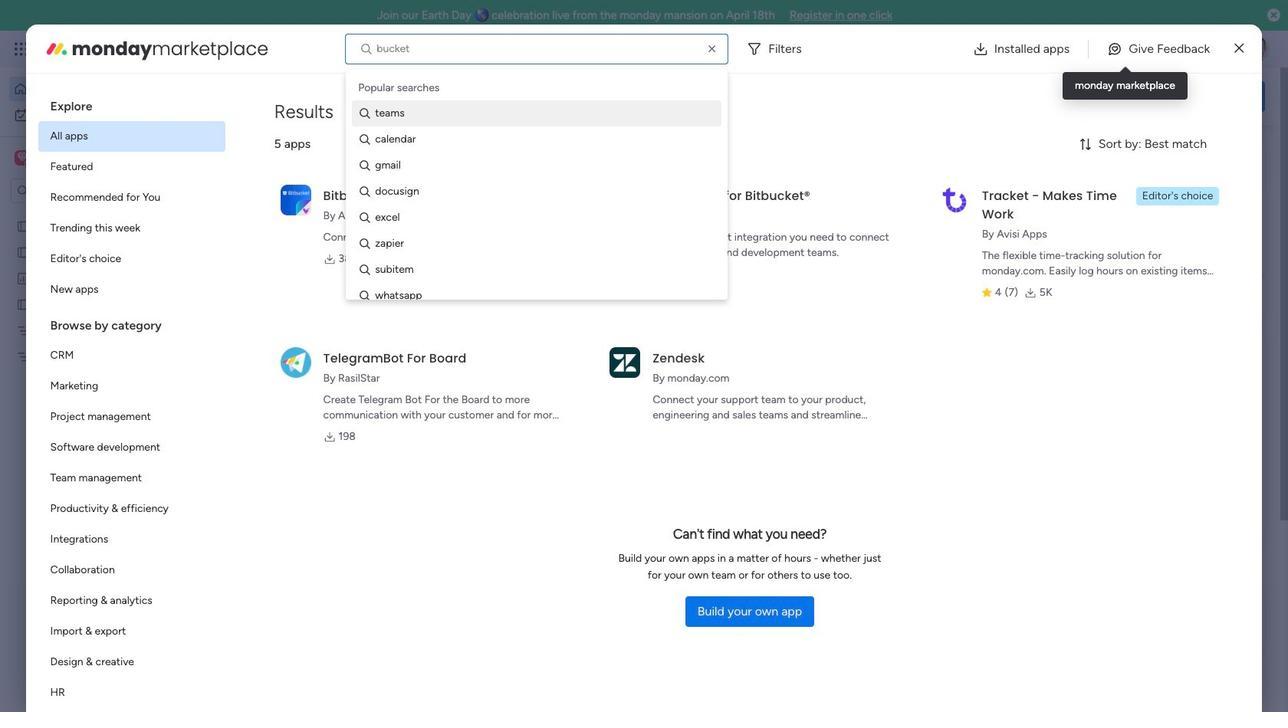 Task type: vqa. For each thing, say whether or not it's contained in the screenshot.
the left "Add to favorites" image
no



Task type: locate. For each thing, give the bounding box(es) containing it.
2 public board image from the top
[[16, 245, 31, 259]]

monday marketplace image
[[44, 36, 69, 61], [1117, 41, 1133, 57]]

public board image
[[16, 219, 31, 233], [16, 245, 31, 259]]

0 horizontal spatial monday marketplace image
[[44, 36, 69, 61]]

monday marketplace image right invite members "icon"
[[1117, 41, 1133, 57]]

workspace image
[[17, 150, 27, 166]]

terry turtle image
[[1245, 37, 1270, 61]]

1 heading from the top
[[38, 86, 225, 121]]

public dashboard image
[[16, 271, 31, 285]]

1 vertical spatial heading
[[38, 305, 225, 340]]

list box
[[38, 86, 225, 712], [0, 210, 196, 576]]

option
[[9, 77, 186, 101], [9, 103, 186, 127], [38, 121, 225, 152], [38, 152, 225, 183], [38, 183, 225, 213], [0, 212, 196, 215], [38, 213, 225, 244], [38, 244, 225, 275], [38, 275, 225, 305], [38, 340, 225, 371], [38, 371, 225, 402], [38, 402, 225, 432], [38, 432, 225, 463], [38, 463, 225, 494], [38, 494, 225, 525], [38, 525, 225, 555], [38, 555, 225, 586], [38, 586, 225, 617], [38, 617, 225, 647], [38, 647, 225, 678], [38, 678, 225, 709]]

2 heading from the top
[[38, 305, 225, 340]]

quick search results list box
[[237, 174, 998, 565]]

heading
[[38, 86, 225, 121], [38, 305, 225, 340]]

circle o image
[[1058, 253, 1068, 264]]

workspace selection element
[[15, 149, 128, 169]]

1 vertical spatial public board image
[[16, 245, 31, 259]]

dapulse x slim image
[[1235, 39, 1244, 58], [1242, 142, 1261, 160]]

app logo image
[[280, 185, 311, 215], [939, 185, 970, 215], [280, 347, 311, 378], [610, 347, 640, 378]]

0 vertical spatial heading
[[38, 86, 225, 121]]

invite members image
[[1084, 41, 1099, 57]]

0 vertical spatial dapulse x slim image
[[1235, 39, 1244, 58]]

check circle image
[[1058, 194, 1068, 206]]

getting started element
[[1035, 590, 1265, 651]]

0 vertical spatial public board image
[[16, 219, 31, 233]]

help image
[[1189, 41, 1204, 57]]

update feed image
[[1050, 41, 1065, 57]]

monday marketplace image right select product icon
[[44, 36, 69, 61]]



Task type: describe. For each thing, give the bounding box(es) containing it.
Search in workspace field
[[32, 182, 128, 200]]

help center element
[[1035, 663, 1265, 712]]

search everything image
[[1155, 41, 1170, 57]]

select product image
[[14, 41, 29, 57]]

1 horizontal spatial monday marketplace image
[[1117, 41, 1133, 57]]

public board image
[[16, 297, 31, 311]]

2 image
[[1061, 31, 1075, 49]]

1 public board image from the top
[[16, 219, 31, 233]]

workspace image
[[15, 150, 30, 166]]

1 vertical spatial dapulse x slim image
[[1242, 142, 1261, 160]]

notifications image
[[1016, 41, 1031, 57]]

v2 user feedback image
[[1048, 88, 1059, 105]]

v2 bolt switch image
[[1167, 88, 1176, 105]]

see plans image
[[254, 41, 268, 58]]



